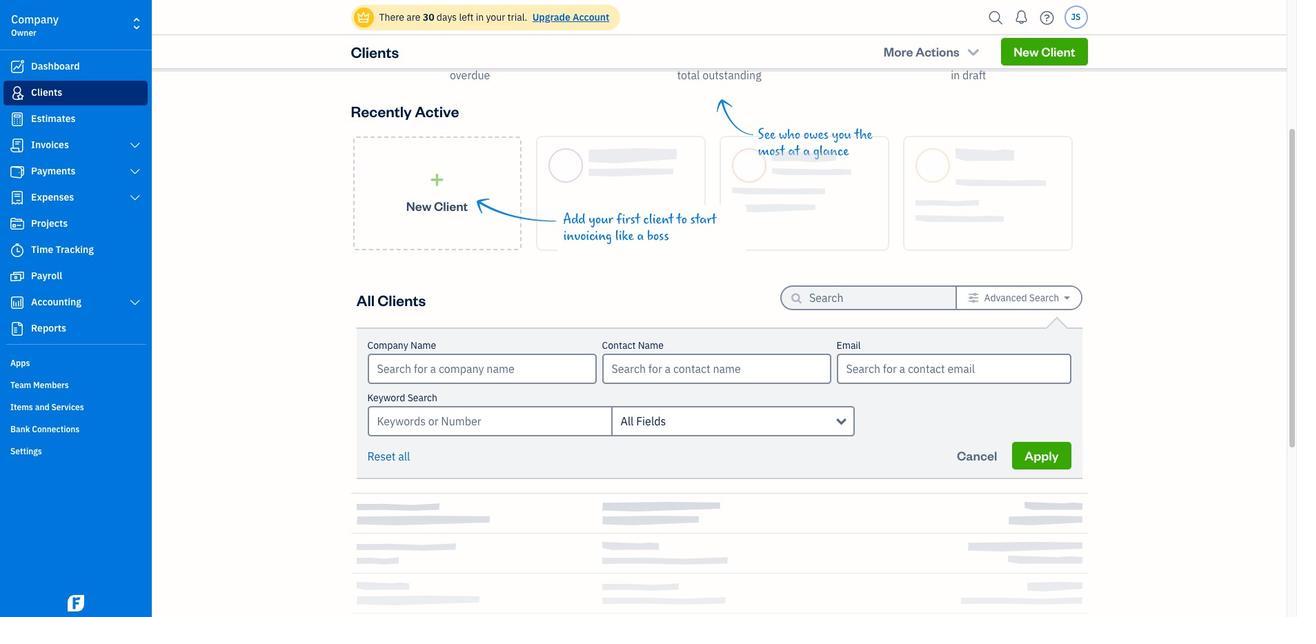 Task type: describe. For each thing, give the bounding box(es) containing it.
settings link
[[3, 441, 148, 462]]

invoicing
[[564, 228, 612, 244]]

invoice image
[[9, 139, 26, 153]]

team members
[[10, 380, 69, 391]]

a inside "add your first client to start invoicing like a boss"
[[637, 228, 644, 244]]

1 horizontal spatial client
[[1042, 43, 1076, 59]]

main element
[[0, 0, 186, 618]]

0 horizontal spatial new
[[406, 198, 432, 214]]

report image
[[9, 322, 26, 336]]

you
[[832, 127, 852, 143]]

all
[[398, 450, 410, 464]]

estimate image
[[9, 113, 26, 126]]

money image
[[9, 270, 26, 284]]

team
[[10, 380, 31, 391]]

team members link
[[3, 375, 148, 396]]

accounting
[[31, 296, 81, 309]]

estimates link
[[3, 107, 148, 132]]

clients link
[[3, 81, 148, 106]]

recently
[[351, 101, 412, 121]]

company name
[[368, 340, 436, 352]]

chart image
[[9, 296, 26, 310]]

see
[[758, 127, 776, 143]]

search for advanced search
[[1030, 292, 1060, 304]]

0 horizontal spatial client
[[434, 198, 468, 214]]

all for all fields
[[621, 415, 634, 429]]

reset all
[[368, 450, 410, 464]]

time
[[31, 244, 53, 256]]

dashboard link
[[3, 55, 148, 79]]

bank connections
[[10, 425, 80, 435]]

js button
[[1065, 6, 1088, 29]]

name for company name
[[411, 340, 436, 352]]

outstanding
[[703, 68, 762, 82]]

keyword
[[368, 392, 405, 405]]

overdue
[[450, 68, 490, 82]]

company for owner
[[11, 12, 59, 26]]

there are 30 days left in your trial. upgrade account
[[379, 11, 610, 23]]

chevron large down image for payments
[[129, 166, 142, 177]]

the
[[855, 127, 873, 143]]

account
[[573, 11, 610, 23]]

projects
[[31, 217, 68, 230]]

recently active
[[351, 101, 459, 121]]

contact name
[[602, 340, 664, 352]]

items and services link
[[3, 397, 148, 418]]

draft
[[963, 68, 987, 82]]

fields
[[637, 415, 666, 429]]

members
[[33, 380, 69, 391]]

advanced search
[[985, 292, 1060, 304]]

0 vertical spatial new client link
[[1002, 38, 1088, 66]]

more actions button
[[872, 38, 994, 66]]

expenses link
[[3, 186, 148, 211]]

time tracking link
[[3, 238, 148, 263]]

reset
[[368, 450, 396, 464]]

most
[[758, 144, 785, 159]]

$0 for $0 total outstanding
[[703, 31, 736, 64]]

first
[[617, 212, 641, 228]]

see who owes you the most at a glance
[[758, 127, 873, 159]]

left
[[459, 11, 474, 23]]

1 vertical spatial new client link
[[353, 137, 522, 251]]

payroll
[[31, 270, 62, 282]]

0 vertical spatial your
[[486, 11, 506, 23]]

trial.
[[508, 11, 528, 23]]

apps link
[[3, 353, 148, 373]]

$0 for $0 overdue
[[454, 31, 487, 64]]

there
[[379, 11, 404, 23]]

$0 total outstanding
[[677, 31, 762, 82]]

all fields
[[621, 415, 666, 429]]

cancel button
[[945, 442, 1010, 470]]

advanced
[[985, 292, 1028, 304]]

expense image
[[9, 191, 26, 205]]

actions
[[916, 43, 960, 59]]

0 vertical spatial in
[[476, 11, 484, 23]]

a inside see who owes you the most at a glance
[[804, 144, 810, 159]]

$0 overdue
[[450, 31, 490, 82]]

keyword search
[[368, 392, 438, 405]]

owes
[[804, 127, 829, 143]]

settings image
[[969, 293, 980, 304]]

0 vertical spatial clients
[[351, 42, 399, 61]]

your inside "add your first client to start invoicing like a boss"
[[589, 212, 614, 228]]

start
[[691, 212, 717, 228]]

bank connections link
[[3, 419, 148, 440]]

advanced search button
[[957, 287, 1081, 309]]

chevron large down image for invoices
[[129, 140, 142, 151]]

items and services
[[10, 402, 84, 413]]

reports
[[31, 322, 66, 335]]

in inside $0 in draft
[[951, 68, 960, 82]]

payment image
[[9, 165, 26, 179]]

total
[[677, 68, 700, 82]]

apply button
[[1013, 442, 1072, 470]]

All Fields field
[[611, 407, 855, 437]]

reports link
[[3, 317, 148, 342]]

accounting link
[[3, 291, 148, 315]]

to
[[677, 212, 687, 228]]

tracking
[[56, 244, 94, 256]]

dashboard image
[[9, 60, 26, 74]]

apply
[[1025, 448, 1059, 464]]

chevron large down image for accounting
[[129, 298, 142, 309]]

glance
[[814, 144, 849, 159]]

timer image
[[9, 244, 26, 257]]

reset all button
[[368, 449, 410, 465]]

Search for a contact name text field
[[604, 356, 830, 383]]



Task type: vqa. For each thing, say whether or not it's contained in the screenshot.
INC for TURTLE INC 12794992386
no



Task type: locate. For each thing, give the bounding box(es) containing it.
0 vertical spatial company
[[11, 12, 59, 26]]

0 vertical spatial client
[[1042, 43, 1076, 59]]

new
[[1014, 43, 1039, 59], [406, 198, 432, 214]]

chevron large down image down payroll link
[[129, 298, 142, 309]]

chevron large down image up payments link
[[129, 140, 142, 151]]

chevron large down image
[[129, 140, 142, 151], [129, 193, 142, 204]]

0 horizontal spatial new client
[[406, 198, 468, 214]]

0 horizontal spatial your
[[486, 11, 506, 23]]

email
[[837, 340, 861, 352]]

chevrondown image
[[966, 45, 982, 59]]

search image
[[985, 7, 1008, 28]]

clients up company name
[[378, 290, 426, 310]]

all up company name
[[357, 290, 375, 310]]

upgrade
[[533, 11, 571, 23]]

new down notifications "icon"
[[1014, 43, 1039, 59]]

3 $0 from the left
[[953, 31, 985, 64]]

company inside main element
[[11, 12, 59, 26]]

1 horizontal spatial in
[[951, 68, 960, 82]]

1 vertical spatial in
[[951, 68, 960, 82]]

2 vertical spatial clients
[[378, 290, 426, 310]]

notifications image
[[1011, 3, 1033, 31]]

who
[[779, 127, 801, 143]]

$0 in draft
[[951, 31, 987, 82]]

1 horizontal spatial your
[[589, 212, 614, 228]]

clients
[[351, 42, 399, 61], [31, 86, 62, 99], [378, 290, 426, 310]]

your left trial.
[[486, 11, 506, 23]]

add
[[564, 212, 586, 228]]

add your first client to start invoicing like a boss
[[564, 212, 717, 244]]

0 horizontal spatial new client link
[[353, 137, 522, 251]]

0 vertical spatial search
[[1030, 292, 1060, 304]]

more
[[884, 43, 914, 59]]

$0 for $0 in draft
[[953, 31, 985, 64]]

0 horizontal spatial $0
[[454, 31, 487, 64]]

new client down plus icon
[[406, 198, 468, 214]]

upgrade account link
[[530, 11, 610, 23]]

dashboard
[[31, 60, 80, 72]]

$0 inside $0 total outstanding
[[703, 31, 736, 64]]

client down go to help image
[[1042, 43, 1076, 59]]

1 vertical spatial chevron large down image
[[129, 298, 142, 309]]

0 horizontal spatial a
[[637, 228, 644, 244]]

chevron large down image down payments link
[[129, 193, 142, 204]]

js
[[1072, 12, 1081, 22]]

search inside dropdown button
[[1030, 292, 1060, 304]]

search right 'keyword'
[[408, 392, 438, 405]]

1 vertical spatial your
[[589, 212, 614, 228]]

2 horizontal spatial $0
[[953, 31, 985, 64]]

expenses
[[31, 191, 74, 204]]

1 vertical spatial chevron large down image
[[129, 193, 142, 204]]

1 vertical spatial client
[[434, 198, 468, 214]]

client
[[1042, 43, 1076, 59], [434, 198, 468, 214]]

1 chevron large down image from the top
[[129, 166, 142, 177]]

name
[[411, 340, 436, 352], [638, 340, 664, 352]]

items
[[10, 402, 33, 413]]

1 vertical spatial new client
[[406, 198, 468, 214]]

settings
[[10, 447, 42, 457]]

payroll link
[[3, 264, 148, 289]]

new client link
[[1002, 38, 1088, 66], [353, 137, 522, 251]]

payments link
[[3, 159, 148, 184]]

1 horizontal spatial search
[[1030, 292, 1060, 304]]

clients down crown icon at the top left of page
[[351, 42, 399, 61]]

2 $0 from the left
[[703, 31, 736, 64]]

company
[[11, 12, 59, 26], [368, 340, 408, 352]]

0 horizontal spatial search
[[408, 392, 438, 405]]

all left fields
[[621, 415, 634, 429]]

$0 inside $0 in draft
[[953, 31, 985, 64]]

search left the caretdown image
[[1030, 292, 1060, 304]]

1 vertical spatial company
[[368, 340, 408, 352]]

more actions
[[884, 43, 960, 59]]

all
[[357, 290, 375, 310], [621, 415, 634, 429]]

1 name from the left
[[411, 340, 436, 352]]

a
[[804, 144, 810, 159], [637, 228, 644, 244]]

0 vertical spatial new
[[1014, 43, 1039, 59]]

name for contact name
[[638, 340, 664, 352]]

0 horizontal spatial in
[[476, 11, 484, 23]]

name right contact
[[638, 340, 664, 352]]

1 vertical spatial search
[[408, 392, 438, 405]]

payments
[[31, 165, 76, 177]]

contact
[[602, 340, 636, 352]]

30
[[423, 11, 435, 23]]

apps
[[10, 358, 30, 369]]

and
[[35, 402, 49, 413]]

new down plus icon
[[406, 198, 432, 214]]

client down plus icon
[[434, 198, 468, 214]]

0 horizontal spatial all
[[357, 290, 375, 310]]

Search text field
[[810, 287, 934, 309]]

company for name
[[368, 340, 408, 352]]

$0
[[454, 31, 487, 64], [703, 31, 736, 64], [953, 31, 985, 64]]

$0 up outstanding
[[703, 31, 736, 64]]

client image
[[9, 86, 26, 100]]

at
[[788, 144, 800, 159]]

1 vertical spatial a
[[637, 228, 644, 244]]

your
[[486, 11, 506, 23], [589, 212, 614, 228]]

all inside field
[[621, 415, 634, 429]]

company down all clients
[[368, 340, 408, 352]]

chevron large down image up expenses link
[[129, 166, 142, 177]]

connections
[[32, 425, 80, 435]]

1 horizontal spatial new client
[[1014, 43, 1076, 59]]

new client down go to help image
[[1014, 43, 1076, 59]]

1 horizontal spatial all
[[621, 415, 634, 429]]

projects link
[[3, 212, 148, 237]]

bank
[[10, 425, 30, 435]]

freshbooks image
[[65, 596, 87, 612]]

name down all clients
[[411, 340, 436, 352]]

1 $0 from the left
[[454, 31, 487, 64]]

chevron large down image
[[129, 166, 142, 177], [129, 298, 142, 309]]

are
[[407, 11, 421, 23]]

in right left
[[476, 11, 484, 23]]

0 vertical spatial all
[[357, 290, 375, 310]]

0 vertical spatial a
[[804, 144, 810, 159]]

project image
[[9, 217, 26, 231]]

2 chevron large down image from the top
[[129, 193, 142, 204]]

plus image
[[429, 173, 445, 187]]

$0 inside $0 overdue
[[454, 31, 487, 64]]

0 vertical spatial new client
[[1014, 43, 1076, 59]]

go to help image
[[1036, 7, 1059, 28]]

in
[[476, 11, 484, 23], [951, 68, 960, 82]]

1 horizontal spatial new
[[1014, 43, 1039, 59]]

days
[[437, 11, 457, 23]]

client
[[644, 212, 674, 228]]

1 horizontal spatial company
[[368, 340, 408, 352]]

0 horizontal spatial name
[[411, 340, 436, 352]]

1 vertical spatial all
[[621, 415, 634, 429]]

1 horizontal spatial a
[[804, 144, 810, 159]]

1 horizontal spatial $0
[[703, 31, 736, 64]]

crown image
[[357, 10, 371, 25]]

active
[[415, 101, 459, 121]]

1 horizontal spatial new client link
[[1002, 38, 1088, 66]]

Search for a company name text field
[[369, 356, 595, 383]]

1 vertical spatial new
[[406, 198, 432, 214]]

1 horizontal spatial name
[[638, 340, 664, 352]]

$0 up 'overdue'
[[454, 31, 487, 64]]

search for keyword search
[[408, 392, 438, 405]]

Keywords or Number text field
[[368, 407, 611, 437]]

a right like at the left of page
[[637, 228, 644, 244]]

1 vertical spatial clients
[[31, 86, 62, 99]]

estimates
[[31, 113, 76, 125]]

boss
[[647, 228, 669, 244]]

company owner
[[11, 12, 59, 38]]

0 vertical spatial chevron large down image
[[129, 166, 142, 177]]

all clients
[[357, 290, 426, 310]]

in left draft
[[951, 68, 960, 82]]

your up invoicing at the left top of page
[[589, 212, 614, 228]]

clients up estimates
[[31, 86, 62, 99]]

Search for a contact email text field
[[838, 356, 1070, 383]]

1 chevron large down image from the top
[[129, 140, 142, 151]]

$0 up draft
[[953, 31, 985, 64]]

invoices link
[[3, 133, 148, 158]]

owner
[[11, 28, 36, 38]]

0 vertical spatial chevron large down image
[[129, 140, 142, 151]]

0 horizontal spatial company
[[11, 12, 59, 26]]

2 name from the left
[[638, 340, 664, 352]]

time tracking
[[31, 244, 94, 256]]

all for all clients
[[357, 290, 375, 310]]

cancel
[[957, 448, 998, 464]]

company up owner
[[11, 12, 59, 26]]

invoices
[[31, 139, 69, 151]]

caretdown image
[[1065, 293, 1070, 304]]

2 chevron large down image from the top
[[129, 298, 142, 309]]

a right at
[[804, 144, 810, 159]]

clients inside clients link
[[31, 86, 62, 99]]

chevron large down image for expenses
[[129, 193, 142, 204]]

chevron large down image inside invoices link
[[129, 140, 142, 151]]

services
[[51, 402, 84, 413]]



